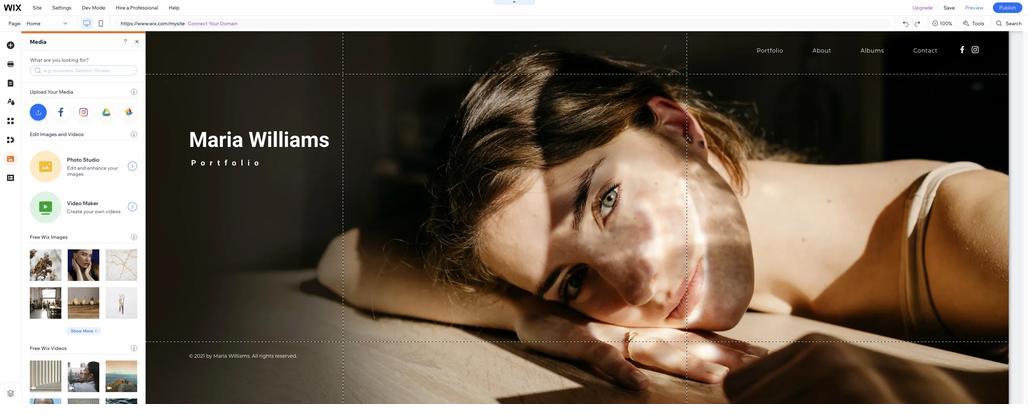 Task type: vqa. For each thing, say whether or not it's contained in the screenshot.
Set
no



Task type: locate. For each thing, give the bounding box(es) containing it.
0 horizontal spatial and
[[58, 131, 67, 138]]

1 horizontal spatial media
[[59, 89, 73, 95]]

search
[[1007, 20, 1023, 27]]

wix
[[41, 234, 50, 241], [41, 346, 50, 352]]

1 free from the top
[[30, 234, 40, 241]]

upload your media
[[30, 89, 73, 95]]

2 free from the top
[[30, 346, 40, 352]]

media right upload
[[59, 89, 73, 95]]

free
[[30, 234, 40, 241], [30, 346, 40, 352]]

0 vertical spatial your
[[209, 20, 219, 27]]

edit images and videos
[[30, 131, 84, 138]]

free wix videos
[[30, 346, 67, 352]]

videos up 'photo' on the top of the page
[[68, 131, 84, 138]]

edit
[[30, 131, 39, 138], [67, 165, 76, 171]]

2 wix from the top
[[41, 346, 50, 352]]

your down maker on the left
[[84, 209, 94, 215]]

settings
[[52, 5, 71, 11]]

your right enhance
[[108, 165, 118, 171]]

1 vertical spatial your
[[84, 209, 94, 215]]

0 horizontal spatial videos
[[51, 346, 67, 352]]

1 vertical spatial free
[[30, 346, 40, 352]]

mode
[[92, 5, 105, 11]]

0 vertical spatial edit
[[30, 131, 39, 138]]

1 vertical spatial and
[[77, 165, 86, 171]]

publish
[[1000, 5, 1017, 11]]

your
[[108, 165, 118, 171], [84, 209, 94, 215]]

0 vertical spatial media
[[30, 38, 47, 45]]

more
[[83, 329, 93, 334]]

free for free wix videos
[[30, 346, 40, 352]]

1 vertical spatial your
[[48, 89, 58, 95]]

images
[[67, 171, 84, 177]]

edit inside photo studio edit and enhance your images
[[67, 165, 76, 171]]

media
[[30, 38, 47, 45], [59, 89, 73, 95]]

video
[[67, 200, 82, 207]]

enhance
[[87, 165, 107, 171]]

videos down show more button
[[51, 346, 67, 352]]

your right upload
[[48, 89, 58, 95]]

studio
[[83, 156, 100, 163]]

wix for images
[[41, 234, 50, 241]]

0 vertical spatial free
[[30, 234, 40, 241]]

1 horizontal spatial your
[[108, 165, 118, 171]]

media up what
[[30, 38, 47, 45]]

and inside photo studio edit and enhance your images
[[77, 165, 86, 171]]

professional
[[130, 5, 158, 11]]

videos
[[68, 131, 84, 138], [51, 346, 67, 352]]

0 vertical spatial videos
[[68, 131, 84, 138]]

0 horizontal spatial your
[[84, 209, 94, 215]]

100% button
[[929, 16, 958, 31]]

images
[[40, 131, 57, 138], [51, 234, 68, 241]]

show more button
[[66, 328, 101, 335]]

your inside video maker create your own videos
[[84, 209, 94, 215]]

your inside photo studio edit and enhance your images
[[108, 165, 118, 171]]

your left the domain
[[209, 20, 219, 27]]

free for free wix images
[[30, 234, 40, 241]]

search button
[[992, 16, 1029, 31]]

1 vertical spatial edit
[[67, 165, 76, 171]]

1 wix from the top
[[41, 234, 50, 241]]

1 horizontal spatial edit
[[67, 165, 76, 171]]

0 vertical spatial wix
[[41, 234, 50, 241]]

1 vertical spatial images
[[51, 234, 68, 241]]

hire a professional
[[116, 5, 158, 11]]

a
[[127, 5, 129, 11]]

e.g. business, fashion, fitness field
[[43, 67, 129, 74]]

preview
[[966, 5, 984, 11]]

0 vertical spatial your
[[108, 165, 118, 171]]

tools
[[973, 20, 985, 27]]

1 vertical spatial wix
[[41, 346, 50, 352]]

1 horizontal spatial videos
[[68, 131, 84, 138]]

0 horizontal spatial edit
[[30, 131, 39, 138]]

https://www.wix.com/mysite connect your domain
[[121, 20, 238, 27]]

your
[[209, 20, 219, 27], [48, 89, 58, 95]]

1 horizontal spatial and
[[77, 165, 86, 171]]

help
[[169, 5, 180, 11]]

https://www.wix.com/mysite
[[121, 20, 185, 27]]

and
[[58, 131, 67, 138], [77, 165, 86, 171]]

create
[[67, 209, 82, 215]]

photo studio edit and enhance your images
[[67, 156, 118, 177]]



Task type: describe. For each thing, give the bounding box(es) containing it.
1 vertical spatial media
[[59, 89, 73, 95]]

dev
[[82, 5, 91, 11]]

publish button
[[994, 2, 1023, 13]]

100%
[[941, 20, 953, 27]]

0 vertical spatial and
[[58, 131, 67, 138]]

looking
[[62, 57, 79, 63]]

what
[[30, 57, 43, 63]]

preview button
[[961, 0, 990, 15]]

save button
[[939, 0, 961, 15]]

show
[[71, 329, 82, 334]]

0 horizontal spatial media
[[30, 38, 47, 45]]

upgrade
[[913, 5, 934, 11]]

maker
[[83, 200, 98, 207]]

1 horizontal spatial your
[[209, 20, 219, 27]]

connect
[[188, 20, 208, 27]]

site
[[33, 5, 42, 11]]

1 vertical spatial videos
[[51, 346, 67, 352]]

own
[[95, 209, 105, 215]]

are
[[44, 57, 51, 63]]

wix for videos
[[41, 346, 50, 352]]

save
[[944, 5, 956, 11]]

tools button
[[958, 16, 991, 31]]

what are you looking for?
[[30, 57, 89, 63]]

dev mode
[[82, 5, 105, 11]]

hire
[[116, 5, 125, 11]]

video maker create your own videos
[[67, 200, 121, 215]]

domain
[[220, 20, 238, 27]]

videos
[[106, 209, 121, 215]]

you
[[52, 57, 60, 63]]

home
[[27, 20, 40, 27]]

0 vertical spatial images
[[40, 131, 57, 138]]

show more
[[71, 329, 93, 334]]

upload
[[30, 89, 46, 95]]

0 horizontal spatial your
[[48, 89, 58, 95]]

photo
[[67, 156, 82, 163]]

free wix images
[[30, 234, 68, 241]]

for?
[[80, 57, 89, 63]]



